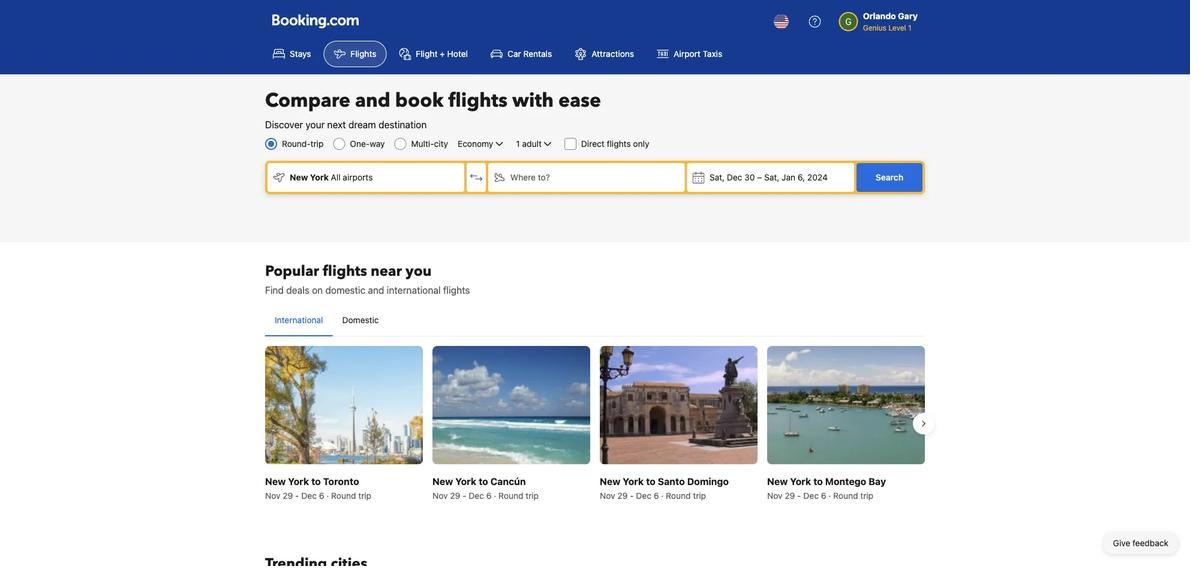 Task type: describe. For each thing, give the bounding box(es) containing it.
york for toronto
[[288, 476, 309, 487]]

to?
[[538, 172, 550, 182]]

6 inside the new york to toronto nov 29 - dec 6 · round trip
[[319, 491, 324, 500]]

and inside compare and book flights with ease discover your next dream destination
[[355, 88, 390, 114]]

round inside the new york to toronto nov 29 - dec 6 · round trip
[[331, 491, 356, 500]]

round-
[[282, 139, 310, 149]]

santo
[[658, 476, 685, 487]]

york for santo
[[623, 476, 644, 487]]

car rentals link
[[481, 41, 562, 67]]

nov inside new york to santo domingo nov 29 - dec 6 · round trip
[[600, 491, 615, 500]]

dec inside new york to santo domingo nov 29 - dec 6 · round trip
[[636, 491, 651, 500]]

all
[[331, 172, 340, 182]]

dec inside dropdown button
[[727, 172, 742, 182]]

to for toronto
[[311, 476, 321, 487]]

1 inside popup button
[[516, 139, 520, 149]]

near
[[371, 261, 402, 281]]

trip inside new york to montego bay nov 29 - dec 6 · round trip
[[860, 491, 873, 500]]

multi-
[[411, 139, 434, 149]]

new york all airports
[[290, 172, 373, 182]]

direct flights only
[[581, 139, 649, 149]]

only
[[633, 139, 649, 149]]

to for montego
[[813, 476, 823, 487]]

popular
[[265, 261, 319, 281]]

search
[[876, 172, 903, 182]]

where to?
[[510, 172, 550, 182]]

domestic
[[342, 315, 379, 325]]

adult
[[522, 139, 542, 149]]

sat, dec 30 – sat, jan 6, 2024 button
[[687, 163, 854, 192]]

2024
[[807, 172, 828, 182]]

rentals
[[523, 49, 552, 59]]

feedback
[[1133, 538, 1168, 548]]

round inside new york to santo domingo nov 29 - dec 6 · round trip
[[666, 491, 691, 500]]

book
[[395, 88, 444, 114]]

· inside new york to cancún nov 29 - dec 6 · round trip
[[494, 491, 496, 500]]

your
[[306, 119, 325, 130]]

to for cancún
[[479, 476, 488, 487]]

genius
[[863, 23, 886, 32]]

flight
[[416, 49, 438, 59]]

trip down your
[[310, 139, 324, 149]]

direct
[[581, 139, 605, 149]]

29 inside new york to santo domingo nov 29 - dec 6 · round trip
[[617, 491, 628, 500]]

dec inside new york to cancún nov 29 - dec 6 · round trip
[[469, 491, 484, 500]]

attractions link
[[565, 41, 644, 67]]

trip inside new york to cancún nov 29 - dec 6 · round trip
[[526, 491, 539, 500]]

car rentals
[[508, 49, 552, 59]]

region containing new york to toronto
[[256, 341, 935, 506]]

6,
[[798, 172, 805, 182]]

with
[[512, 88, 554, 114]]

1 sat, from the left
[[709, 172, 725, 182]]

new york to santo domingo nov 29 - dec 6 · round trip
[[600, 476, 729, 500]]

new york to toronto image
[[265, 346, 423, 464]]

29 inside new york to cancún nov 29 - dec 6 · round trip
[[450, 491, 460, 500]]

flight + hotel
[[416, 49, 468, 59]]

economy
[[458, 139, 493, 149]]

way
[[370, 139, 385, 149]]

compare and book flights with ease discover your next dream destination
[[265, 88, 601, 130]]

- inside new york to cancún nov 29 - dec 6 · round trip
[[463, 491, 466, 500]]

discover
[[265, 119, 303, 130]]

6 inside new york to santo domingo nov 29 - dec 6 · round trip
[[654, 491, 659, 500]]

flights link
[[324, 41, 387, 67]]

flights up domestic
[[323, 261, 367, 281]]

stays
[[290, 49, 311, 59]]

car
[[508, 49, 521, 59]]

flights left 'only'
[[607, 139, 631, 149]]

bay
[[869, 476, 886, 487]]

jan
[[782, 172, 795, 182]]

to for santo
[[646, 476, 656, 487]]

orlando
[[863, 11, 896, 21]]

deals
[[286, 285, 309, 296]]

you
[[406, 261, 432, 281]]

new york to montego bay image
[[767, 346, 925, 464]]

airport taxis
[[674, 49, 722, 59]]

6 inside new york to cancún nov 29 - dec 6 · round trip
[[486, 491, 492, 500]]

flights
[[351, 49, 376, 59]]

dream
[[348, 119, 376, 130]]

international
[[275, 315, 323, 325]]

nov inside new york to cancún nov 29 - dec 6 · round trip
[[432, 491, 448, 500]]

new york to cancún nov 29 - dec 6 · round trip
[[432, 476, 539, 500]]

international
[[387, 285, 441, 296]]

flight + hotel link
[[389, 41, 478, 67]]



Task type: locate. For each thing, give the bounding box(es) containing it.
york for airports
[[310, 172, 329, 182]]

2 to from the left
[[479, 476, 488, 487]]

new for new york to santo domingo
[[600, 476, 620, 487]]

4 - from the left
[[797, 491, 801, 500]]

3 to from the left
[[646, 476, 656, 487]]

to inside new york to cancún nov 29 - dec 6 · round trip
[[479, 476, 488, 487]]

airport
[[674, 49, 700, 59]]

trip down domingo
[[693, 491, 706, 500]]

orlando gary genius level 1
[[863, 11, 918, 32]]

1 · from the left
[[326, 491, 329, 500]]

to inside new york to montego bay nov 29 - dec 6 · round trip
[[813, 476, 823, 487]]

attractions
[[592, 49, 634, 59]]

new inside new york to montego bay nov 29 - dec 6 · round trip
[[767, 476, 788, 487]]

flights inside compare and book flights with ease discover your next dream destination
[[448, 88, 507, 114]]

and up dream
[[355, 88, 390, 114]]

multi-city
[[411, 139, 448, 149]]

nov
[[265, 491, 280, 500], [432, 491, 448, 500], [600, 491, 615, 500], [767, 491, 782, 500]]

3 round from the left
[[666, 491, 691, 500]]

montego
[[825, 476, 866, 487]]

+
[[440, 49, 445, 59]]

6 down cancún
[[486, 491, 492, 500]]

new for new york to toronto
[[265, 476, 286, 487]]

new york to montego bay nov 29 - dec 6 · round trip
[[767, 476, 886, 500]]

to inside the new york to toronto nov 29 - dec 6 · round trip
[[311, 476, 321, 487]]

1 adult
[[516, 139, 542, 149]]

popular flights near you find deals on domestic and international flights
[[265, 261, 470, 296]]

new york to cancún image
[[432, 346, 590, 464]]

and down near
[[368, 285, 384, 296]]

trip down cancún
[[526, 491, 539, 500]]

york left cancún
[[455, 476, 476, 487]]

give
[[1113, 538, 1130, 548]]

1 adult button
[[515, 137, 555, 151]]

2 nov from the left
[[432, 491, 448, 500]]

0 horizontal spatial sat,
[[709, 172, 725, 182]]

to inside new york to santo domingo nov 29 - dec 6 · round trip
[[646, 476, 656, 487]]

domestic
[[325, 285, 365, 296]]

new inside new york to cancún nov 29 - dec 6 · round trip
[[432, 476, 453, 487]]

1 down gary
[[908, 23, 911, 32]]

york for montego
[[790, 476, 811, 487]]

2 round from the left
[[499, 491, 523, 500]]

new inside the new york to toronto nov 29 - dec 6 · round trip
[[265, 476, 286, 487]]

0 vertical spatial 1
[[908, 23, 911, 32]]

30
[[744, 172, 755, 182]]

1 to from the left
[[311, 476, 321, 487]]

1 6 from the left
[[319, 491, 324, 500]]

dec inside the new york to toronto nov 29 - dec 6 · round trip
[[301, 491, 317, 500]]

york
[[310, 172, 329, 182], [288, 476, 309, 487], [455, 476, 476, 487], [623, 476, 644, 487], [790, 476, 811, 487]]

search button
[[857, 163, 923, 192]]

airport taxis link
[[647, 41, 732, 67]]

4 round from the left
[[833, 491, 858, 500]]

city
[[434, 139, 448, 149]]

new inside new york to santo domingo nov 29 - dec 6 · round trip
[[600, 476, 620, 487]]

- inside the new york to toronto nov 29 - dec 6 · round trip
[[295, 491, 299, 500]]

sat,
[[709, 172, 725, 182], [764, 172, 779, 182]]

dec
[[727, 172, 742, 182], [301, 491, 317, 500], [469, 491, 484, 500], [636, 491, 651, 500], [803, 491, 819, 500]]

stays link
[[263, 41, 321, 67]]

6 down santo
[[654, 491, 659, 500]]

3 · from the left
[[661, 491, 664, 500]]

29 inside the new york to toronto nov 29 - dec 6 · round trip
[[283, 491, 293, 500]]

give feedback button
[[1103, 533, 1178, 554]]

new for new york to montego bay
[[767, 476, 788, 487]]

york inside the new york to toronto nov 29 - dec 6 · round trip
[[288, 476, 309, 487]]

0 vertical spatial and
[[355, 88, 390, 114]]

international button
[[265, 305, 333, 336]]

1 - from the left
[[295, 491, 299, 500]]

sat, dec 30 – sat, jan 6, 2024
[[709, 172, 828, 182]]

find
[[265, 285, 284, 296]]

1 horizontal spatial 1
[[908, 23, 911, 32]]

york left santo
[[623, 476, 644, 487]]

· down montego
[[829, 491, 831, 500]]

flights up 'economy'
[[448, 88, 507, 114]]

· down toronto
[[326, 491, 329, 500]]

gary
[[898, 11, 918, 21]]

new york to santo domingo image
[[600, 346, 758, 464]]

york left toronto
[[288, 476, 309, 487]]

york inside new york to cancún nov 29 - dec 6 · round trip
[[455, 476, 476, 487]]

to left santo
[[646, 476, 656, 487]]

domestic button
[[333, 305, 388, 336]]

1 nov from the left
[[265, 491, 280, 500]]

1 horizontal spatial sat,
[[764, 172, 779, 182]]

region
[[256, 341, 935, 506]]

round inside new york to montego bay nov 29 - dec 6 · round trip
[[833, 491, 858, 500]]

new for new york
[[290, 172, 308, 182]]

-
[[295, 491, 299, 500], [463, 491, 466, 500], [630, 491, 634, 500], [797, 491, 801, 500]]

- inside new york to montego bay nov 29 - dec 6 · round trip
[[797, 491, 801, 500]]

dec inside new york to montego bay nov 29 - dec 6 · round trip
[[803, 491, 819, 500]]

booking.com logo image
[[272, 14, 359, 28], [272, 14, 359, 28]]

·
[[326, 491, 329, 500], [494, 491, 496, 500], [661, 491, 664, 500], [829, 491, 831, 500]]

round
[[331, 491, 356, 500], [499, 491, 523, 500], [666, 491, 691, 500], [833, 491, 858, 500]]

level
[[888, 23, 906, 32]]

4 · from the left
[[829, 491, 831, 500]]

6 inside new york to montego bay nov 29 - dec 6 · round trip
[[821, 491, 826, 500]]

round down santo
[[666, 491, 691, 500]]

1 inside orlando gary genius level 1
[[908, 23, 911, 32]]

york inside new york to santo domingo nov 29 - dec 6 · round trip
[[623, 476, 644, 487]]

hotel
[[447, 49, 468, 59]]

flights
[[448, 88, 507, 114], [607, 139, 631, 149], [323, 261, 367, 281], [443, 285, 470, 296]]

3 nov from the left
[[600, 491, 615, 500]]

flights right international
[[443, 285, 470, 296]]

york for cancún
[[455, 476, 476, 487]]

1 vertical spatial and
[[368, 285, 384, 296]]

2 - from the left
[[463, 491, 466, 500]]

and inside the popular flights near you find deals on domestic and international flights
[[368, 285, 384, 296]]

taxis
[[703, 49, 722, 59]]

2 29 from the left
[[450, 491, 460, 500]]

and
[[355, 88, 390, 114], [368, 285, 384, 296]]

2 sat, from the left
[[764, 172, 779, 182]]

next
[[327, 119, 346, 130]]

3 29 from the left
[[617, 491, 628, 500]]

1 left adult
[[516, 139, 520, 149]]

where
[[510, 172, 536, 182]]

1 vertical spatial 1
[[516, 139, 520, 149]]

4 nov from the left
[[767, 491, 782, 500]]

4 29 from the left
[[785, 491, 795, 500]]

round inside new york to cancún nov 29 - dec 6 · round trip
[[499, 491, 523, 500]]

2 · from the left
[[494, 491, 496, 500]]

4 6 from the left
[[821, 491, 826, 500]]

where to? button
[[488, 163, 685, 192]]

2 6 from the left
[[486, 491, 492, 500]]

york left all
[[310, 172, 329, 182]]

domingo
[[687, 476, 729, 487]]

3 - from the left
[[630, 491, 634, 500]]

new york to toronto nov 29 - dec 6 · round trip
[[265, 476, 371, 500]]

3 6 from the left
[[654, 491, 659, 500]]

· inside the new york to toronto nov 29 - dec 6 · round trip
[[326, 491, 329, 500]]

to left toronto
[[311, 476, 321, 487]]

trip down toronto
[[358, 491, 371, 500]]

· down santo
[[661, 491, 664, 500]]

on
[[312, 285, 323, 296]]

trip inside the new york to toronto nov 29 - dec 6 · round trip
[[358, 491, 371, 500]]

29
[[283, 491, 293, 500], [450, 491, 460, 500], [617, 491, 628, 500], [785, 491, 795, 500]]

york left montego
[[790, 476, 811, 487]]

toronto
[[323, 476, 359, 487]]

–
[[757, 172, 762, 182]]

nov inside the new york to toronto nov 29 - dec 6 · round trip
[[265, 491, 280, 500]]

29 inside new york to montego bay nov 29 - dec 6 · round trip
[[785, 491, 795, 500]]

- inside new york to santo domingo nov 29 - dec 6 · round trip
[[630, 491, 634, 500]]

cancún
[[490, 476, 526, 487]]

nov inside new york to montego bay nov 29 - dec 6 · round trip
[[767, 491, 782, 500]]

give feedback
[[1113, 538, 1168, 548]]

4 to from the left
[[813, 476, 823, 487]]

sat, right –
[[764, 172, 779, 182]]

sat, left 30 at the right top of the page
[[709, 172, 725, 182]]

6
[[319, 491, 324, 500], [486, 491, 492, 500], [654, 491, 659, 500], [821, 491, 826, 500]]

one-way
[[350, 139, 385, 149]]

round down toronto
[[331, 491, 356, 500]]

· inside new york to montego bay nov 29 - dec 6 · round trip
[[829, 491, 831, 500]]

tab list
[[265, 305, 925, 337]]

trip inside new york to santo domingo nov 29 - dec 6 · round trip
[[693, 491, 706, 500]]

trip down the "bay"
[[860, 491, 873, 500]]

round down cancún
[[499, 491, 523, 500]]

ease
[[558, 88, 601, 114]]

new
[[290, 172, 308, 182], [265, 476, 286, 487], [432, 476, 453, 487], [600, 476, 620, 487], [767, 476, 788, 487]]

airports
[[343, 172, 373, 182]]

destination
[[379, 119, 427, 130]]

round down montego
[[833, 491, 858, 500]]

to
[[311, 476, 321, 487], [479, 476, 488, 487], [646, 476, 656, 487], [813, 476, 823, 487]]

6 down montego
[[821, 491, 826, 500]]

0 horizontal spatial 1
[[516, 139, 520, 149]]

1
[[908, 23, 911, 32], [516, 139, 520, 149]]

1 round from the left
[[331, 491, 356, 500]]

new for new york to cancún
[[432, 476, 453, 487]]

1 29 from the left
[[283, 491, 293, 500]]

· down cancún
[[494, 491, 496, 500]]

tab list containing international
[[265, 305, 925, 337]]

trip
[[310, 139, 324, 149], [358, 491, 371, 500], [526, 491, 539, 500], [693, 491, 706, 500], [860, 491, 873, 500]]

to left cancún
[[479, 476, 488, 487]]

round-trip
[[282, 139, 324, 149]]

one-
[[350, 139, 370, 149]]

to left montego
[[813, 476, 823, 487]]

compare
[[265, 88, 350, 114]]

york inside new york to montego bay nov 29 - dec 6 · round trip
[[790, 476, 811, 487]]

· inside new york to santo domingo nov 29 - dec 6 · round trip
[[661, 491, 664, 500]]

6 down toronto
[[319, 491, 324, 500]]



Task type: vqa. For each thing, say whether or not it's contained in the screenshot.
popular flights near you find deals on domestic and international flights
yes



